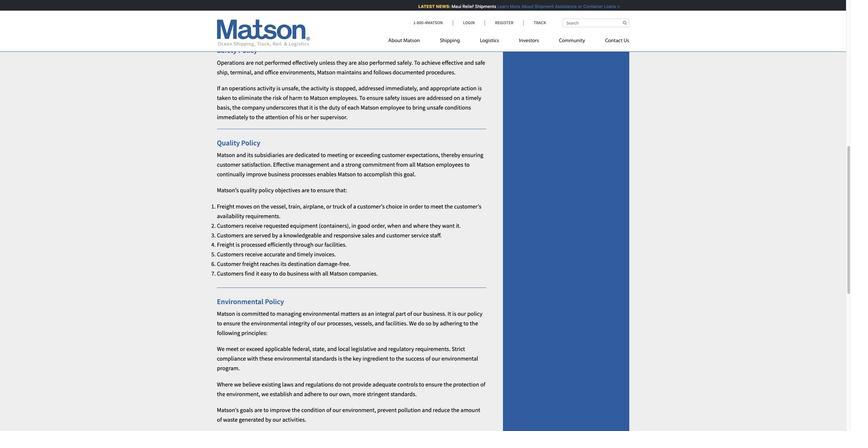 Task type: describe. For each thing, give the bounding box(es) containing it.
waste
[[223, 417, 238, 424]]

managing
[[277, 310, 302, 318]]

is inside we meet or exceed applicable federal, state, and local legislative and regulatory requirements. strict compliance with these environmental standards is the key ingredient to the success of our environmental program.
[[338, 355, 342, 363]]

the up immediately
[[233, 104, 241, 111]]

objectives inside setting appropriate objectives and monitoring our progress toward achieving our goals. allocating sufficient resources to achieve our goals.
[[267, 9, 292, 17]]

container
[[583, 4, 602, 9]]

an inside if an operations activity is unsafe, the activity is stopped, addressed immediately, and appropriate action is taken to eliminate the risk of harm to matson employees. to ensure safety issues are addressed on a timely basis, the company underscores that it is the duty of each matson employee to bring unsafe conditions immediately to the attention of his or her supervisor.
[[222, 85, 228, 92]]

or inside we meet or exceed applicable federal, state, and local legislative and regulatory requirements. strict compliance with these environmental standards is the key ingredient to the success of our environmental program.
[[240, 346, 245, 354]]

applicable
[[265, 346, 291, 354]]

the up principles:
[[242, 320, 250, 328]]

is right action
[[478, 85, 482, 92]]

continually
[[217, 171, 245, 178]]

and inside matson's goals are to improve the condition of our environment, prevent pollution and reduce the amount of waste generated by our activities.
[[422, 407, 432, 415]]

not inside where we believe existing laws and regulations do not provide adequate controls to ensure the protection of the environment, we establish and adhere to our own, more stringent standards.
[[343, 381, 351, 389]]

our up 1-
[[410, 9, 419, 17]]

ensure left that:
[[317, 187, 334, 194]]

do inside freight moves on the vessel, train, airplane, or truck of a customer's choice in order to meet the customer's availability requirements. customers receive requested equipment (containers), in good order, when and where they want it. customers are served by a knowledgeable and responsive sales and customer service staff. freight is processed efficiently through our facilities. customers receive accurate and timely invoices. customer freight reaches its destination damage-free. customers find it easy to do business with all matson companies.
[[280, 270, 286, 278]]

are up terminal,
[[246, 59, 254, 67]]

to inside we meet or exceed applicable federal, state, and local legislative and regulatory requirements. strict compliance with these environmental standards is the key ingredient to the success of our environmental program.
[[390, 355, 395, 363]]

0 vertical spatial in
[[404, 203, 409, 211]]

and inside setting appropriate objectives and monitoring our progress toward achieving our goals. allocating sufficient resources to achieve our goals.
[[294, 9, 303, 17]]

and left "office" on the top left of page
[[254, 68, 264, 76]]

policy inside matson is committed to managing environmental matters as an integral part of our business. it is our policy to ensure the environmental integrity of our processes, vessels, and facilities. we do so by adhering to the following principles:
[[468, 310, 483, 318]]

matson right each
[[361, 104, 379, 111]]

to down issues
[[406, 104, 412, 111]]

are inside matson and its subsidiaries are dedicated to meeting or exceeding customer expectations, thereby ensuring customer satisfaction. effective management and a strong commitment from all matson employees to continually improve business processes enables matson to accomplish this goal.
[[286, 151, 294, 159]]

processed
[[241, 241, 267, 249]]

meet inside we meet or exceed applicable federal, state, and local legislative and regulatory requirements. strict compliance with these environmental standards is the key ingredient to the success of our environmental program.
[[226, 346, 239, 354]]

to up following
[[217, 320, 222, 328]]

our right it
[[458, 310, 467, 318]]

to right adhering
[[464, 320, 469, 328]]

matson inside matson is committed to managing environmental matters as an integral part of our business. it is our policy to ensure the environmental integrity of our processes, vessels, and facilities. we do so by adhering to the following principles:
[[217, 310, 235, 318]]

our right part
[[414, 310, 422, 318]]

unsafe
[[427, 104, 444, 111]]

toward
[[366, 9, 384, 17]]

satisfaction.
[[242, 161, 272, 169]]

is right it
[[453, 310, 457, 318]]

also
[[358, 59, 369, 67]]

the left duty
[[320, 104, 328, 111]]

matson down strong
[[338, 171, 356, 178]]

to right "controls"
[[420, 381, 425, 389]]

our inside freight moves on the vessel, train, airplane, or truck of a customer's choice in order to meet the customer's availability requirements. customers receive requested equipment (containers), in good order, when and where they want it. customers are served by a knowledgeable and responsive sales and customer service staff. freight is processed efficiently through our facilities. customers receive accurate and timely invoices. customer freight reaches its destination damage-free. customers find it easy to do business with all matson companies.
[[315, 241, 324, 249]]

environmental down 'strict'
[[442, 355, 479, 363]]

1 vertical spatial customer
[[217, 161, 241, 169]]

our down monitoring
[[320, 19, 328, 26]]

the up harm on the left of page
[[301, 85, 310, 92]]

1-
[[414, 20, 417, 26]]

1 customer's from the left
[[358, 203, 385, 211]]

more
[[353, 391, 366, 399]]

to up that
[[304, 94, 309, 102]]

our down own,
[[333, 407, 342, 415]]

1 vertical spatial we
[[262, 391, 269, 399]]

the up activities.
[[292, 407, 300, 415]]

airplane,
[[303, 203, 325, 211]]

adhere
[[304, 391, 322, 399]]

matson up her
[[310, 94, 329, 102]]

where we believe existing laws and regulations do not provide adequate controls to ensure the protection of the environment, we establish and adhere to our own, more stringent standards.
[[217, 381, 486, 399]]

invoices.
[[314, 251, 336, 259]]

environments,
[[280, 68, 316, 76]]

ensuring
[[462, 151, 484, 159]]

federal,
[[293, 346, 311, 354]]

logistics
[[480, 38, 500, 44]]

the left key
[[344, 355, 352, 363]]

this
[[394, 171, 403, 178]]

1 customers from the top
[[217, 222, 244, 230]]

progress
[[343, 9, 365, 17]]

with inside freight moves on the vessel, train, airplane, or truck of a customer's choice in order to meet the customer's availability requirements. customers receive requested equipment (containers), in good order, when and where they want it. customers are served by a knowledgeable and responsive sales and customer service staff. freight is processed efficiently through our facilities. customers receive accurate and timely invoices. customer freight reaches its destination damage-free. customers find it easy to do business with all matson companies.
[[310, 270, 321, 278]]

to left meeting
[[321, 151, 326, 159]]

the left vessel,
[[261, 203, 270, 211]]

prevent
[[378, 407, 397, 415]]

environmental up the processes,
[[303, 310, 340, 318]]

our inside we meet or exceed applicable federal, state, and local legislative and regulatory requirements. strict compliance with these environmental standards is the key ingredient to the success of our environmental program.
[[432, 355, 441, 363]]

environmental down 'federal,'
[[275, 355, 311, 363]]

duty
[[329, 104, 341, 111]]

ensure inside where we believe existing laws and regulations do not provide adequate controls to ensure the protection of the environment, we establish and adhere to our own, more stringent standards.
[[426, 381, 443, 389]]

harm
[[289, 94, 303, 102]]

provide
[[353, 381, 372, 389]]

generated
[[239, 417, 264, 424]]

to right order
[[425, 203, 430, 211]]

immediately,
[[386, 85, 419, 92]]

responsive
[[334, 232, 361, 239]]

to down 'ensuring'
[[465, 161, 470, 169]]

environmental
[[217, 297, 264, 307]]

matson down expectations,
[[417, 161, 435, 169]]

or inside if an operations activity is unsafe, the activity is stopped, addressed immediately, and appropriate action is taken to eliminate the risk of harm to matson employees. to ensure safety issues are addressed on a timely basis, the company underscores that it is the duty of each matson employee to bring unsafe conditions immediately to the attention of his or her supervisor.
[[304, 113, 310, 121]]

standards.
[[391, 391, 417, 399]]

and right when
[[403, 222, 412, 230]]

of left waste
[[217, 417, 222, 424]]

risk
[[273, 94, 282, 102]]

integrity
[[289, 320, 310, 328]]

order,
[[372, 222, 387, 230]]

issues
[[401, 94, 417, 102]]

employees.
[[330, 94, 358, 102]]

the left the risk
[[263, 94, 272, 102]]

with inside we meet or exceed applicable federal, state, and local legislative and regulatory requirements. strict compliance with these environmental standards is the key ingredient to the success of our environmental program.
[[247, 355, 258, 363]]

to down regulations
[[323, 391, 328, 399]]

maintains
[[337, 68, 362, 76]]

a inside if an operations activity is unsafe, the activity is stopped, addressed immediately, and appropriate action is taken to eliminate the risk of harm to matson employees. to ensure safety issues are addressed on a timely basis, the company underscores that it is the duty of each matson employee to bring unsafe conditions immediately to the attention of his or her supervisor.
[[462, 94, 465, 102]]

served
[[254, 232, 271, 239]]

and down laws at the left
[[294, 391, 303, 399]]

and up ingredient
[[378, 346, 387, 354]]

freight moves on the vessel, train, airplane, or truck of a customer's choice in order to meet the customer's availability requirements. customers receive requested equipment (containers), in good order, when and where they want it. customers are served by a knowledgeable and responsive sales and customer service staff. freight is processed efficiently through our facilities. customers receive accurate and timely invoices. customer freight reaches its destination damage-free. customers find it easy to do business with all matson companies.
[[217, 203, 482, 278]]

stopped,
[[336, 85, 358, 92]]

of left the his on the left top
[[290, 113, 295, 121]]

quality
[[217, 138, 240, 148]]

truck
[[333, 203, 346, 211]]

4matson
[[425, 20, 443, 26]]

we inside matson is committed to managing environmental matters as an integral part of our business. it is our policy to ensure the environmental integrity of our processes, vessels, and facilities. we do so by adhering to the following principles:
[[409, 320, 417, 328]]

1-800-4matson link
[[414, 20, 453, 26]]

principles:
[[242, 330, 268, 337]]

requirements. inside freight moves on the vessel, train, airplane, or truck of a customer's choice in order to meet the customer's availability requirements. customers receive requested equipment (containers), in good order, when and where they want it. customers are served by a knowledgeable and responsive sales and customer service staff. freight is processed efficiently through our facilities. customers receive accurate and timely invoices. customer freight reaches its destination damage-free. customers find it easy to do business with all matson companies.
[[246, 213, 281, 220]]

facilities. inside matson is committed to managing environmental matters as an integral part of our business. it is our policy to ensure the environmental integrity of our processes, vessels, and facilities. we do so by adhering to the following principles:
[[386, 320, 408, 328]]

sufficient
[[243, 19, 266, 26]]

eliminate
[[239, 94, 262, 102]]

to inside operations are not performed effectively unless they are also performed safely. to achieve effective and safe ship, terminal, and office environments, matson maintains and follows documented procedures.
[[415, 59, 421, 67]]

by inside matson's goals are to improve the condition of our environment, prevent pollution and reduce the amount of waste generated by our activities.
[[266, 417, 272, 424]]

top menu navigation
[[389, 35, 630, 49]]

the down regulatory
[[396, 355, 405, 363]]

and down quality policy
[[237, 151, 246, 159]]

environment, inside where we believe existing laws and regulations do not provide adequate controls to ensure the protection of the environment, we establish and adhere to our own, more stringent standards.
[[227, 391, 260, 399]]

is left stopped,
[[330, 85, 334, 92]]

requirements. inside we meet or exceed applicable federal, state, and local legislative and regulatory requirements. strict compliance with these environmental standards is the key ingredient to the success of our environmental program.
[[416, 346, 451, 354]]

matson down quality
[[217, 151, 235, 159]]

the down where
[[217, 391, 225, 399]]

meet inside freight moves on the vessel, train, airplane, or truck of a customer's choice in order to meet the customer's availability requirements. customers receive requested equipment (containers), in good order, when and where they want it. customers are served by a knowledgeable and responsive sales and customer service staff. freight is processed efficiently through our facilities. customers receive accurate and timely invoices. customer freight reaches its destination damage-free. customers find it easy to do business with all matson companies.
[[431, 203, 444, 211]]

office
[[265, 68, 279, 76]]

1 receive from the top
[[245, 222, 263, 230]]

through
[[294, 241, 314, 249]]

her
[[311, 113, 319, 121]]

want
[[443, 222, 455, 230]]

believe
[[243, 381, 261, 389]]

if
[[217, 85, 220, 92]]

Search search field
[[563, 19, 630, 27]]

compliance
[[217, 355, 246, 363]]

and down (containers), on the bottom
[[323, 232, 333, 239]]

and down meeting
[[331, 161, 340, 169]]

to inside setting appropriate objectives and monitoring our progress toward achieving our goals. allocating sufficient resources to achieve our goals.
[[293, 19, 298, 26]]

or inside freight moves on the vessel, train, airplane, or truck of a customer's choice in order to meet the customer's availability requirements. customers receive requested equipment (containers), in good order, when and where they want it. customers are served by a knowledgeable and responsive sales and customer service staff. freight is processed efficiently through our facilities. customers receive accurate and timely invoices. customer freight reaches its destination damage-free. customers find it easy to do business with all matson companies.
[[327, 203, 332, 211]]

to inside if an operations activity is unsafe, the activity is stopped, addressed immediately, and appropriate action is taken to eliminate the risk of harm to matson employees. to ensure safety issues are addressed on a timely basis, the company underscores that it is the duty of each matson employee to bring unsafe conditions immediately to the attention of his or her supervisor.
[[360, 94, 366, 102]]

do inside matson is committed to managing environmental matters as an integral part of our business. it is our policy to ensure the environmental integrity of our processes, vessels, and facilities. we do so by adhering to the following principles:
[[418, 320, 425, 328]]

basis,
[[217, 104, 231, 111]]

easy
[[261, 270, 272, 278]]

reduce
[[433, 407, 450, 415]]

2 customer's from the left
[[454, 203, 482, 211]]

the down company
[[256, 113, 264, 121]]

on inside if an operations activity is unsafe, the activity is stopped, addressed immediately, and appropriate action is taken to eliminate the risk of harm to matson employees. to ensure safety issues are addressed on a timely basis, the company underscores that it is the duty of each matson employee to bring unsafe conditions immediately to the attention of his or her supervisor.
[[454, 94, 461, 102]]

documented
[[393, 68, 425, 76]]

where
[[217, 381, 233, 389]]

matson inside operations are not performed effectively unless they are also performed safely. to achieve effective and safe ship, terminal, and office environments, matson maintains and follows documented procedures.
[[317, 68, 336, 76]]

action
[[461, 85, 477, 92]]

0 vertical spatial customer
[[382, 151, 406, 159]]

adhering
[[440, 320, 463, 328]]

policy for safety policy
[[239, 46, 258, 55]]

is up her
[[314, 104, 318, 111]]

monitoring
[[304, 9, 332, 17]]

or left container
[[577, 4, 581, 9]]

good
[[358, 222, 371, 230]]

program.
[[217, 365, 240, 373]]

resources
[[268, 19, 292, 26]]

is up the risk
[[277, 85, 281, 92]]

controls
[[398, 381, 418, 389]]

maui
[[451, 4, 461, 9]]

they inside operations are not performed effectively unless they are also performed safely. to achieve effective and safe ship, terminal, and office environments, matson maintains and follows documented procedures.
[[337, 59, 348, 67]]

strong
[[346, 161, 362, 169]]

by inside matson is committed to managing environmental matters as an integral part of our business. it is our policy to ensure the environmental integrity of our processes, vessels, and facilities. we do so by adhering to the following principles:
[[433, 320, 439, 328]]

thereby
[[442, 151, 461, 159]]

0 horizontal spatial goals.
[[330, 19, 344, 26]]

environment, inside matson's goals are to improve the condition of our environment, prevent pollution and reduce the amount of waste generated by our activities.
[[343, 407, 377, 415]]

adequate
[[373, 381, 397, 389]]

availability
[[217, 213, 244, 220]]

are down processes
[[302, 187, 310, 194]]

it inside freight moves on the vessel, train, airplane, or truck of a customer's choice in order to meet the customer's availability requirements. customers receive requested equipment (containers), in good order, when and where they want it. customers are served by a knowledgeable and responsive sales and customer service staff. freight is processed efficiently through our facilities. customers receive accurate and timely invoices. customer freight reaches its destination damage-free. customers find it easy to do business with all matson companies.
[[256, 270, 260, 278]]

find
[[245, 270, 255, 278]]

about matson link
[[389, 35, 430, 49]]

accurate
[[264, 251, 285, 259]]

achieve inside operations are not performed effectively unless they are also performed safely. to achieve effective and safe ship, terminal, and office environments, matson maintains and follows documented procedures.
[[422, 59, 441, 67]]

the left 'protection'
[[444, 381, 452, 389]]

community
[[559, 38, 586, 44]]

is inside freight moves on the vessel, train, airplane, or truck of a customer's choice in order to meet the customer's availability requirements. customers receive requested equipment (containers), in good order, when and where they want it. customers are served by a knowledgeable and responsive sales and customer service staff. freight is processed efficiently through our facilities. customers receive accurate and timely invoices. customer freight reaches its destination damage-free. customers find it easy to do business with all matson companies.
[[236, 241, 240, 249]]

of right condition
[[327, 407, 332, 415]]

a right truck
[[353, 203, 357, 211]]

and right laws at the left
[[295, 381, 305, 389]]

customer
[[217, 261, 241, 268]]

taken
[[217, 94, 231, 102]]

if an operations activity is unsafe, the activity is stopped, addressed immediately, and appropriate action is taken to eliminate the risk of harm to matson employees. to ensure safety issues are addressed on a timely basis, the company underscores that it is the duty of each matson employee to bring unsafe conditions immediately to the attention of his or her supervisor.
[[217, 85, 482, 121]]

our left activities.
[[273, 417, 281, 424]]

employees
[[437, 161, 464, 169]]

of inside we meet or exceed applicable federal, state, and local legislative and regulatory requirements. strict compliance with these environmental standards is the key ingredient to the success of our environmental program.
[[426, 355, 431, 363]]

existing
[[262, 381, 281, 389]]

latest
[[417, 4, 434, 9]]

our left the processes,
[[317, 320, 326, 328]]

0 horizontal spatial we
[[234, 381, 242, 389]]



Task type: locate. For each thing, give the bounding box(es) containing it.
to down company
[[250, 113, 255, 121]]

1 horizontal spatial addressed
[[427, 94, 453, 102]]

local
[[338, 346, 350, 354]]

allocating
[[217, 19, 242, 26]]

safe
[[476, 59, 486, 67]]

goals. up 1-800-4matson at the top of page
[[420, 9, 435, 17]]

are inside matson's goals are to improve the condition of our environment, prevent pollution and reduce the amount of waste generated by our activities.
[[255, 407, 263, 415]]

matson's quality policy objectives are to ensure that:
[[217, 187, 347, 194]]

0 vertical spatial by
[[272, 232, 278, 239]]

it
[[448, 310, 452, 318]]

1 vertical spatial achieve
[[422, 59, 441, 67]]

subsidiaries
[[255, 151, 285, 159]]

0 horizontal spatial do
[[280, 270, 286, 278]]

1 vertical spatial goals.
[[330, 19, 344, 26]]

and down also
[[363, 68, 373, 76]]

activity up duty
[[311, 85, 329, 92]]

receive up served on the left bottom
[[245, 222, 263, 230]]

assistance
[[554, 4, 576, 9]]

1 horizontal spatial to
[[415, 59, 421, 67]]

0 horizontal spatial facilities.
[[325, 241, 347, 249]]

investors
[[520, 38, 540, 44]]

800-
[[417, 20, 425, 26]]

0 horizontal spatial in
[[352, 222, 357, 230]]

business inside freight moves on the vessel, train, airplane, or truck of a customer's choice in order to meet the customer's availability requirements. customers receive requested equipment (containers), in good order, when and where they want it. customers are served by a knowledgeable and responsive sales and customer service staff. freight is processed efficiently through our facilities. customers receive accurate and timely invoices. customer freight reaches its destination damage-free. customers find it easy to do business with all matson companies.
[[287, 270, 309, 278]]

they
[[337, 59, 348, 67], [430, 222, 441, 230]]

1 vertical spatial objectives
[[275, 187, 301, 194]]

2 matson's from the top
[[217, 407, 239, 415]]

management
[[296, 161, 329, 169]]

matson's
[[217, 187, 239, 194], [217, 407, 239, 415]]

are inside if an operations activity is unsafe, the activity is stopped, addressed immediately, and appropriate action is taken to eliminate the risk of harm to matson employees. to ensure safety issues are addressed on a timely basis, the company underscores that it is the duty of each matson employee to bring unsafe conditions immediately to the attention of his or her supervisor.
[[418, 94, 426, 102]]

appropriate inside setting appropriate objectives and monitoring our progress toward achieving our goals. allocating sufficient resources to achieve our goals.
[[236, 9, 266, 17]]

1 vertical spatial addressed
[[427, 94, 453, 102]]

0 vertical spatial its
[[247, 151, 253, 159]]

to inside matson's goals are to improve the condition of our environment, prevent pollution and reduce the amount of waste generated by our activities.
[[264, 407, 269, 415]]

0 vertical spatial goals.
[[420, 9, 435, 17]]

1 horizontal spatial requirements.
[[416, 346, 451, 354]]

0 vertical spatial addressed
[[359, 85, 385, 92]]

customer up continually
[[217, 161, 241, 169]]

state,
[[313, 346, 326, 354]]

vessels,
[[355, 320, 374, 328]]

investors link
[[510, 35, 549, 49]]

environmental down committed
[[251, 320, 288, 328]]

operations
[[217, 59, 245, 67]]

customers
[[217, 222, 244, 230], [217, 232, 244, 239], [217, 251, 244, 259], [217, 270, 244, 278]]

0 horizontal spatial customer's
[[358, 203, 385, 211]]

customer's up it.
[[454, 203, 482, 211]]

1 freight from the top
[[217, 203, 235, 211]]

our left progress
[[334, 9, 342, 17]]

and left 'safe'
[[465, 59, 474, 67]]

setting appropriate objectives and monitoring our progress toward achieving our goals. allocating sufficient resources to achieve our goals.
[[217, 9, 435, 26]]

to left managing
[[270, 310, 276, 318]]

0 vertical spatial they
[[337, 59, 348, 67]]

matson inside the about matson link
[[404, 38, 420, 44]]

0 vertical spatial appropriate
[[236, 9, 266, 17]]

moves
[[236, 203, 252, 211]]

1 vertical spatial we
[[217, 346, 225, 354]]

that
[[298, 104, 309, 111]]

0 vertical spatial about
[[521, 4, 533, 9]]

search image
[[623, 21, 627, 25]]

and down order,
[[376, 232, 386, 239]]

business
[[268, 171, 290, 178], [287, 270, 309, 278]]

0 vertical spatial requirements.
[[246, 213, 281, 220]]

1 horizontal spatial with
[[310, 270, 321, 278]]

ensure inside if an operations activity is unsafe, the activity is stopped, addressed immediately, and appropriate action is taken to eliminate the risk of harm to matson employees. to ensure safety issues are addressed on a timely basis, the company underscores that it is the duty of each matson employee to bring unsafe conditions immediately to the attention of his or her supervisor.
[[367, 94, 384, 102]]

goals. down progress
[[330, 19, 344, 26]]

unsafe,
[[282, 85, 300, 92]]

appropriate down the procedures.
[[431, 85, 460, 92]]

loans
[[603, 4, 615, 9]]

shipments
[[474, 4, 496, 9]]

and up destination
[[287, 251, 296, 259]]

requirements.
[[246, 213, 281, 220], [416, 346, 451, 354]]

safety policy
[[217, 46, 258, 55]]

improve
[[246, 171, 267, 178], [270, 407, 291, 415]]

procedures.
[[426, 68, 456, 76]]

to down strong
[[357, 171, 363, 178]]

>
[[617, 4, 619, 9]]

of right duty
[[342, 104, 347, 111]]

laws
[[282, 381, 294, 389]]

1 vertical spatial with
[[247, 355, 258, 363]]

improve inside matson and its subsidiaries are dedicated to meeting or exceeding customer expectations, thereby ensuring customer satisfaction. effective management and a strong commitment from all matson employees to continually improve business processes enables matson to accomplish this goal.
[[246, 171, 267, 178]]

as
[[361, 310, 367, 318]]

attention
[[266, 113, 289, 121]]

or inside matson and its subsidiaries are dedicated to meeting or exceeding customer expectations, thereby ensuring customer satisfaction. effective management and a strong commitment from all matson employees to continually improve business processes enables matson to accomplish this goal.
[[349, 151, 355, 159]]

all inside freight moves on the vessel, train, airplane, or truck of a customer's choice in order to meet the customer's availability requirements. customers receive requested equipment (containers), in good order, when and where they want it. customers are served by a knowledgeable and responsive sales and customer service staff. freight is processed efficiently through our facilities. customers receive accurate and timely invoices. customer freight reaches its destination damage-free. customers find it easy to do business with all matson companies.
[[323, 270, 329, 278]]

2 customers from the top
[[217, 232, 244, 239]]

objectives up train,
[[275, 187, 301, 194]]

are up bring
[[418, 94, 426, 102]]

0 vertical spatial not
[[255, 59, 264, 67]]

1 performed from the left
[[265, 59, 292, 67]]

to right easy
[[273, 270, 278, 278]]

commitment
[[363, 161, 395, 169]]

0 vertical spatial meet
[[431, 203, 444, 211]]

of right 'protection'
[[481, 381, 486, 389]]

of right the risk
[[283, 94, 288, 102]]

ensure left safety
[[367, 94, 384, 102]]

reaches
[[260, 261, 280, 268]]

0 vertical spatial receive
[[245, 222, 263, 230]]

1 vertical spatial environment,
[[343, 407, 377, 415]]

0 horizontal spatial it
[[256, 270, 260, 278]]

to right taken
[[232, 94, 238, 102]]

are inside freight moves on the vessel, train, airplane, or truck of a customer's choice in order to meet the customer's availability requirements. customers receive requested equipment (containers), in good order, when and where they want it. customers are served by a knowledgeable and responsive sales and customer service staff. freight is processed efficiently through our facilities. customers receive accurate and timely invoices. customer freight reaches its destination damage-free. customers find it easy to do business with all matson companies.
[[245, 232, 253, 239]]

they inside freight moves on the vessel, train, airplane, or truck of a customer's choice in order to meet the customer's availability requirements. customers receive requested equipment (containers), in good order, when and where they want it. customers are served by a knowledgeable and responsive sales and customer service staff. freight is processed efficiently through our facilities. customers receive accurate and timely invoices. customer freight reaches its destination damage-free. customers find it easy to do business with all matson companies.
[[430, 222, 441, 230]]

facilities. up the invoices. at bottom
[[325, 241, 347, 249]]

amount
[[461, 407, 481, 415]]

policy right quality
[[259, 187, 274, 194]]

1 horizontal spatial they
[[430, 222, 441, 230]]

1 horizontal spatial we
[[262, 391, 269, 399]]

all inside matson and its subsidiaries are dedicated to meeting or exceeding customer expectations, thereby ensuring customer satisfaction. effective management and a strong commitment from all matson employees to continually improve business processes enables matson to accomplish this goal.
[[410, 161, 416, 169]]

2 receive from the top
[[245, 251, 263, 259]]

integral
[[376, 310, 395, 318]]

our up the invoices. at bottom
[[315, 241, 324, 249]]

its down accurate
[[281, 261, 287, 268]]

0 horizontal spatial activity
[[257, 85, 276, 92]]

learn more about shipment assistance or container loans > link
[[497, 4, 619, 9]]

supervisor.
[[320, 113, 348, 121]]

effectively
[[293, 59, 318, 67]]

1 horizontal spatial customer's
[[454, 203, 482, 211]]

service
[[412, 232, 429, 239]]

performed up "office" on the top left of page
[[265, 59, 292, 67]]

0 vertical spatial environment,
[[227, 391, 260, 399]]

about
[[521, 4, 533, 9], [389, 38, 403, 44]]

1 horizontal spatial its
[[281, 261, 287, 268]]

the
[[301, 85, 310, 92], [263, 94, 272, 102], [233, 104, 241, 111], [320, 104, 328, 111], [256, 113, 264, 121], [261, 203, 270, 211], [445, 203, 453, 211], [242, 320, 250, 328], [470, 320, 479, 328], [344, 355, 352, 363], [396, 355, 405, 363], [444, 381, 452, 389], [217, 391, 225, 399], [292, 407, 300, 415], [452, 407, 460, 415]]

1 vertical spatial not
[[343, 381, 351, 389]]

it right that
[[310, 104, 313, 111]]

operations
[[229, 85, 256, 92]]

0 vertical spatial on
[[454, 94, 461, 102]]

they up maintains
[[337, 59, 348, 67]]

conditions
[[445, 104, 472, 111]]

1 horizontal spatial not
[[343, 381, 351, 389]]

0 horizontal spatial addressed
[[359, 85, 385, 92]]

1 vertical spatial matson's
[[217, 407, 239, 415]]

terminal,
[[230, 68, 253, 76]]

login
[[464, 20, 475, 26]]

policy for quality policy
[[242, 138, 261, 148]]

1 vertical spatial facilities.
[[386, 320, 408, 328]]

1 horizontal spatial appropriate
[[431, 85, 460, 92]]

register
[[496, 20, 514, 26]]

activities.
[[283, 417, 307, 424]]

a up efficiently
[[280, 232, 283, 239]]

matson's for matson's goals are to improve the condition of our environment, prevent pollution and reduce the amount of waste generated by our activities.
[[217, 407, 239, 415]]

its inside freight moves on the vessel, train, airplane, or truck of a customer's choice in order to meet the customer's availability requirements. customers receive requested equipment (containers), in good order, when and where they want it. customers are served by a knowledgeable and responsive sales and customer service staff. freight is processed efficiently through our facilities. customers receive accurate and timely invoices. customer freight reaches its destination damage-free. customers find it easy to do business with all matson companies.
[[281, 261, 287, 268]]

0 vertical spatial it
[[310, 104, 313, 111]]

of inside freight moves on the vessel, train, airplane, or truck of a customer's choice in order to meet the customer's availability requirements. customers receive requested equipment (containers), in good order, when and where they want it. customers are served by a knowledgeable and responsive sales and customer service staff. freight is processed efficiently through our facilities. customers receive accurate and timely invoices. customer freight reaches its destination damage-free. customers find it easy to do business with all matson companies.
[[347, 203, 352, 211]]

regulations
[[306, 381, 334, 389]]

2 horizontal spatial by
[[433, 320, 439, 328]]

to up airplane,
[[311, 187, 316, 194]]

it.
[[456, 222, 461, 230]]

a
[[462, 94, 465, 102], [341, 161, 345, 169], [353, 203, 357, 211], [280, 232, 283, 239]]

1 horizontal spatial performed
[[370, 59, 396, 67]]

1 vertical spatial about
[[389, 38, 403, 44]]

our left own,
[[330, 391, 338, 399]]

0 vertical spatial an
[[222, 85, 228, 92]]

environment, down 'believe'
[[227, 391, 260, 399]]

customer up from
[[382, 151, 406, 159]]

an inside matson is committed to managing environmental matters as an integral part of our business. it is our policy to ensure the environmental integrity of our processes, vessels, and facilities. we do so by adhering to the following principles:
[[368, 310, 374, 318]]

1 matson's from the top
[[217, 187, 239, 194]]

are up processed
[[245, 232, 253, 239]]

free.
[[340, 261, 351, 268]]

the right reduce
[[452, 407, 460, 415]]

quality policy
[[217, 138, 261, 148]]

1 horizontal spatial all
[[410, 161, 416, 169]]

2 activity from the left
[[311, 85, 329, 92]]

0 horizontal spatial achieve
[[299, 19, 319, 26]]

blue matson logo with ocean, shipping, truck, rail and logistics written beneath it. image
[[217, 20, 310, 47]]

choice
[[386, 203, 403, 211]]

business inside matson and its subsidiaries are dedicated to meeting or exceeding customer expectations, thereby ensuring customer satisfaction. effective management and a strong commitment from all matson employees to continually improve business processes enables matson to accomplish this goal.
[[268, 171, 290, 178]]

0 horizontal spatial not
[[255, 59, 264, 67]]

addressed down follows
[[359, 85, 385, 92]]

1 vertical spatial they
[[430, 222, 441, 230]]

and left reduce
[[422, 407, 432, 415]]

receive down processed
[[245, 251, 263, 259]]

sales
[[362, 232, 375, 239]]

0 horizontal spatial policy
[[259, 187, 274, 194]]

is down environmental
[[237, 310, 241, 318]]

2 horizontal spatial do
[[418, 320, 425, 328]]

1 horizontal spatial goals.
[[420, 9, 435, 17]]

key
[[353, 355, 362, 363]]

ensure inside matson is committed to managing environmental matters as an integral part of our business. it is our policy to ensure the environmental integrity of our processes, vessels, and facilities. we do so by adhering to the following principles:
[[224, 320, 241, 328]]

0 horizontal spatial we
[[217, 346, 225, 354]]

0 horizontal spatial requirements.
[[246, 213, 281, 220]]

policy up managing
[[265, 297, 284, 307]]

0 vertical spatial facilities.
[[325, 241, 347, 249]]

operations are not performed effectively unless they are also performed safely. to achieve effective and safe ship, terminal, and office environments, matson maintains and follows documented procedures.
[[217, 59, 486, 76]]

do left so
[[418, 320, 425, 328]]

of right part
[[408, 310, 413, 318]]

facilities. inside freight moves on the vessel, train, airplane, or truck of a customer's choice in order to meet the customer's availability requirements. customers receive requested equipment (containers), in good order, when and where they want it. customers are served by a knowledgeable and responsive sales and customer service staff. freight is processed efficiently through our facilities. customers receive accurate and timely invoices. customer freight reaches its destination damage-free. customers find it easy to do business with all matson companies.
[[325, 241, 347, 249]]

1 vertical spatial policy
[[468, 310, 483, 318]]

about inside top menu navigation
[[389, 38, 403, 44]]

0 vertical spatial achieve
[[299, 19, 319, 26]]

0 horizontal spatial by
[[266, 417, 272, 424]]

exceed
[[247, 346, 264, 354]]

ensure right "controls"
[[426, 381, 443, 389]]

its inside matson and its subsidiaries are dedicated to meeting or exceeding customer expectations, thereby ensuring customer satisfaction. effective management and a strong commitment from all matson employees to continually improve business processes enables matson to accomplish this goal.
[[247, 151, 253, 159]]

or up strong
[[349, 151, 355, 159]]

4 customers from the top
[[217, 270, 244, 278]]

on inside freight moves on the vessel, train, airplane, or truck of a customer's choice in order to meet the customer's availability requirements. customers receive requested equipment (containers), in good order, when and where they want it. customers are served by a knowledgeable and responsive sales and customer service staff. freight is processed efficiently through our facilities. customers receive accurate and timely invoices. customer freight reaches its destination damage-free. customers find it easy to do business with all matson companies.
[[254, 203, 260, 211]]

1 horizontal spatial policy
[[468, 310, 483, 318]]

matson's up waste
[[217, 407, 239, 415]]

1 activity from the left
[[257, 85, 276, 92]]

0 vertical spatial freight
[[217, 203, 235, 211]]

business down destination
[[287, 270, 309, 278]]

1 horizontal spatial an
[[368, 310, 374, 318]]

0 vertical spatial with
[[310, 270, 321, 278]]

improve inside matson's goals are to improve the condition of our environment, prevent pollution and reduce the amount of waste generated by our activities.
[[270, 407, 291, 415]]

a inside matson and its subsidiaries are dedicated to meeting or exceeding customer expectations, thereby ensuring customer satisfaction. effective management and a strong commitment from all matson employees to continually improve business processes enables matson to accomplish this goal.
[[341, 161, 345, 169]]

1 horizontal spatial environment,
[[343, 407, 377, 415]]

underscores
[[266, 104, 297, 111]]

0 horizontal spatial an
[[222, 85, 228, 92]]

we inside we meet or exceed applicable federal, state, and local legislative and regulatory requirements. strict compliance with these environmental standards is the key ingredient to the success of our environmental program.
[[217, 346, 225, 354]]

freight
[[243, 261, 259, 268]]

0 horizontal spatial meet
[[226, 346, 239, 354]]

standards
[[312, 355, 337, 363]]

0 horizontal spatial to
[[360, 94, 366, 102]]

meet right order
[[431, 203, 444, 211]]

by right so
[[433, 320, 439, 328]]

our inside where we believe existing laws and regulations do not provide adequate controls to ensure the protection of the environment, we establish and adhere to our own, more stringent standards.
[[330, 391, 338, 399]]

1 horizontal spatial we
[[409, 320, 417, 328]]

objectives up resources
[[267, 9, 292, 17]]

3 customers from the top
[[217, 251, 244, 259]]

policy for environmental policy
[[265, 297, 284, 307]]

with down "damage-"
[[310, 270, 321, 278]]

0 vertical spatial matson's
[[217, 187, 239, 194]]

customer inside freight moves on the vessel, train, airplane, or truck of a customer's choice in order to meet the customer's availability requirements. customers receive requested equipment (containers), in good order, when and where they want it. customers are served by a knowledgeable and responsive sales and customer service staff. freight is processed efficiently through our facilities. customers receive accurate and timely invoices. customer freight reaches its destination damage-free. customers find it easy to do business with all matson companies.
[[387, 232, 410, 239]]

contact us
[[606, 38, 630, 44]]

of right "success"
[[426, 355, 431, 363]]

environmental
[[303, 310, 340, 318], [251, 320, 288, 328], [275, 355, 311, 363], [442, 355, 479, 363]]

of right "integrity"
[[311, 320, 316, 328]]

and inside matson is committed to managing environmental matters as an integral part of our business. it is our policy to ensure the environmental integrity of our processes, vessels, and facilities. we do so by adhering to the following principles:
[[375, 320, 385, 328]]

condition
[[302, 407, 326, 415]]

None search field
[[563, 19, 630, 27]]

appropriate inside if an operations activity is unsafe, the activity is stopped, addressed immediately, and appropriate action is taken to eliminate the risk of harm to matson employees. to ensure safety issues are addressed on a timely basis, the company underscores that it is the duty of each matson employee to bring unsafe conditions immediately to the attention of his or her supervisor.
[[431, 85, 460, 92]]

matson's for matson's quality policy objectives are to ensure that:
[[217, 187, 239, 194]]

2 vertical spatial policy
[[265, 297, 284, 307]]

to up each
[[360, 94, 366, 102]]

1 vertical spatial all
[[323, 270, 329, 278]]

shipment
[[534, 4, 553, 9]]

0 vertical spatial improve
[[246, 171, 267, 178]]

matson
[[404, 38, 420, 44], [317, 68, 336, 76], [310, 94, 329, 102], [361, 104, 379, 111], [217, 151, 235, 159], [417, 161, 435, 169], [338, 171, 356, 178], [330, 270, 348, 278], [217, 310, 235, 318]]

1 vertical spatial freight
[[217, 241, 235, 249]]

are up maintains
[[349, 59, 357, 67]]

all
[[410, 161, 416, 169], [323, 270, 329, 278]]

0 horizontal spatial improve
[[246, 171, 267, 178]]

on
[[454, 94, 461, 102], [254, 203, 260, 211]]

2 performed from the left
[[370, 59, 396, 67]]

achieve inside setting appropriate objectives and monitoring our progress toward achieving our goals. allocating sufficient resources to achieve our goals.
[[299, 19, 319, 26]]

register link
[[485, 20, 524, 26]]

expectations,
[[407, 151, 440, 159]]

0 vertical spatial timely
[[466, 94, 482, 102]]

0 horizontal spatial appropriate
[[236, 9, 266, 17]]

and down integral
[[375, 320, 385, 328]]

1 vertical spatial do
[[418, 320, 425, 328]]

1 horizontal spatial about
[[521, 4, 533, 9]]

we left so
[[409, 320, 417, 328]]

1 vertical spatial appropriate
[[431, 85, 460, 92]]

and left local
[[328, 346, 337, 354]]

not inside operations are not performed effectively unless they are also performed safely. to achieve effective and safe ship, terminal, and office environments, matson maintains and follows documented procedures.
[[255, 59, 264, 67]]

0 vertical spatial do
[[280, 270, 286, 278]]

where
[[414, 222, 429, 230]]

1 horizontal spatial timely
[[466, 94, 482, 102]]

by inside freight moves on the vessel, train, airplane, or truck of a customer's choice in order to meet the customer's availability requirements. customers receive requested equipment (containers), in good order, when and where they want it. customers are served by a knowledgeable and responsive sales and customer service staff. freight is processed efficiently through our facilities. customers receive accurate and timely invoices. customer freight reaches its destination damage-free. customers find it easy to do business with all matson companies.
[[272, 232, 278, 239]]

is left processed
[[236, 241, 240, 249]]

timely
[[466, 94, 482, 102], [297, 251, 313, 259]]

a up conditions
[[462, 94, 465, 102]]

ensure
[[367, 94, 384, 102], [317, 187, 334, 194], [224, 320, 241, 328], [426, 381, 443, 389]]

1 vertical spatial an
[[368, 310, 374, 318]]

policy right it
[[468, 310, 483, 318]]

1 horizontal spatial by
[[272, 232, 278, 239]]

timely inside if an operations activity is unsafe, the activity is stopped, addressed immediately, and appropriate action is taken to eliminate the risk of harm to matson employees. to ensure safety issues are addressed on a timely basis, the company underscores that it is the duty of each matson employee to bring unsafe conditions immediately to the attention of his or her supervisor.
[[466, 94, 482, 102]]

0 vertical spatial policy
[[259, 187, 274, 194]]

1 horizontal spatial in
[[404, 203, 409, 211]]

2 freight from the top
[[217, 241, 235, 249]]

in left good
[[352, 222, 357, 230]]

matson inside freight moves on the vessel, train, airplane, or truck of a customer's choice in order to meet the customer's availability requirements. customers receive requested equipment (containers), in good order, when and where they want it. customers are served by a knowledgeable and responsive sales and customer service staff. freight is processed efficiently through our facilities. customers receive accurate and timely invoices. customer freight reaches its destination damage-free. customers find it easy to do business with all matson companies.
[[330, 270, 348, 278]]

1 vertical spatial by
[[433, 320, 439, 328]]

to down regulatory
[[390, 355, 395, 363]]

policy
[[239, 46, 258, 55], [242, 138, 261, 148], [265, 297, 284, 307]]

or right the his on the left top
[[304, 113, 310, 121]]

an
[[222, 85, 228, 92], [368, 310, 374, 318]]

company
[[242, 104, 265, 111]]

damage-
[[318, 261, 340, 268]]

and inside if an operations activity is unsafe, the activity is stopped, addressed immediately, and appropriate action is taken to eliminate the risk of harm to matson employees. to ensure safety issues are addressed on a timely basis, the company underscores that it is the duty of each matson employee to bring unsafe conditions immediately to the attention of his or her supervisor.
[[420, 85, 429, 92]]

exceeding
[[356, 151, 381, 159]]

effective
[[442, 59, 464, 67]]

the right adhering
[[470, 320, 479, 328]]

1 horizontal spatial meet
[[431, 203, 444, 211]]

1 horizontal spatial on
[[454, 94, 461, 102]]

contact
[[606, 38, 623, 44]]

facilities. down part
[[386, 320, 408, 328]]

do down reaches
[[280, 270, 286, 278]]

it inside if an operations activity is unsafe, the activity is stopped, addressed immediately, and appropriate action is taken to eliminate the risk of harm to matson employees. to ensure safety issues are addressed on a timely basis, the company underscores that it is the duty of each matson employee to bring unsafe conditions immediately to the attention of his or her supervisor.
[[310, 104, 313, 111]]

legislative
[[352, 346, 377, 354]]

0 vertical spatial policy
[[239, 46, 258, 55]]

knowledgeable
[[284, 232, 322, 239]]

policy right safety
[[239, 46, 258, 55]]

freight up "availability"
[[217, 203, 235, 211]]

on up conditions
[[454, 94, 461, 102]]

employee
[[380, 104, 405, 111]]

matson's inside matson's goals are to improve the condition of our environment, prevent pollution and reduce the amount of waste generated by our activities.
[[217, 407, 239, 415]]

shipping link
[[430, 35, 470, 49]]

1 horizontal spatial achieve
[[422, 59, 441, 67]]

about right more
[[521, 4, 533, 9]]

to up generated on the left of page
[[264, 407, 269, 415]]

0 vertical spatial we
[[234, 381, 242, 389]]

2 vertical spatial by
[[266, 417, 272, 424]]

do inside where we believe existing laws and regulations do not provide adequate controls to ensure the protection of the environment, we establish and adhere to our own, more stringent standards.
[[335, 381, 342, 389]]

of inside where we believe existing laws and regulations do not provide adequate controls to ensure the protection of the environment, we establish and adhere to our own, more stringent standards.
[[481, 381, 486, 389]]

the up want
[[445, 203, 453, 211]]

news:
[[435, 4, 450, 9]]

0 vertical spatial we
[[409, 320, 417, 328]]

customer down when
[[387, 232, 410, 239]]

0 horizontal spatial with
[[247, 355, 258, 363]]

0 horizontal spatial environment,
[[227, 391, 260, 399]]

achieve up the procedures.
[[422, 59, 441, 67]]

timely inside freight moves on the vessel, train, airplane, or truck of a customer's choice in order to meet the customer's availability requirements. customers receive requested equipment (containers), in good order, when and where they want it. customers are served by a knowledgeable and responsive sales and customer service staff. freight is processed efficiently through our facilities. customers receive accurate and timely invoices. customer freight reaches its destination damage-free. customers find it easy to do business with all matson companies.
[[297, 251, 313, 259]]

1-800-4matson
[[414, 20, 443, 26]]

matson down 1-
[[404, 38, 420, 44]]

0 vertical spatial business
[[268, 171, 290, 178]]

they up staff. on the right bottom of page
[[430, 222, 441, 230]]

1 horizontal spatial facilities.
[[386, 320, 408, 328]]



Task type: vqa. For each thing, say whether or not it's contained in the screenshot.
do to the middle
yes



